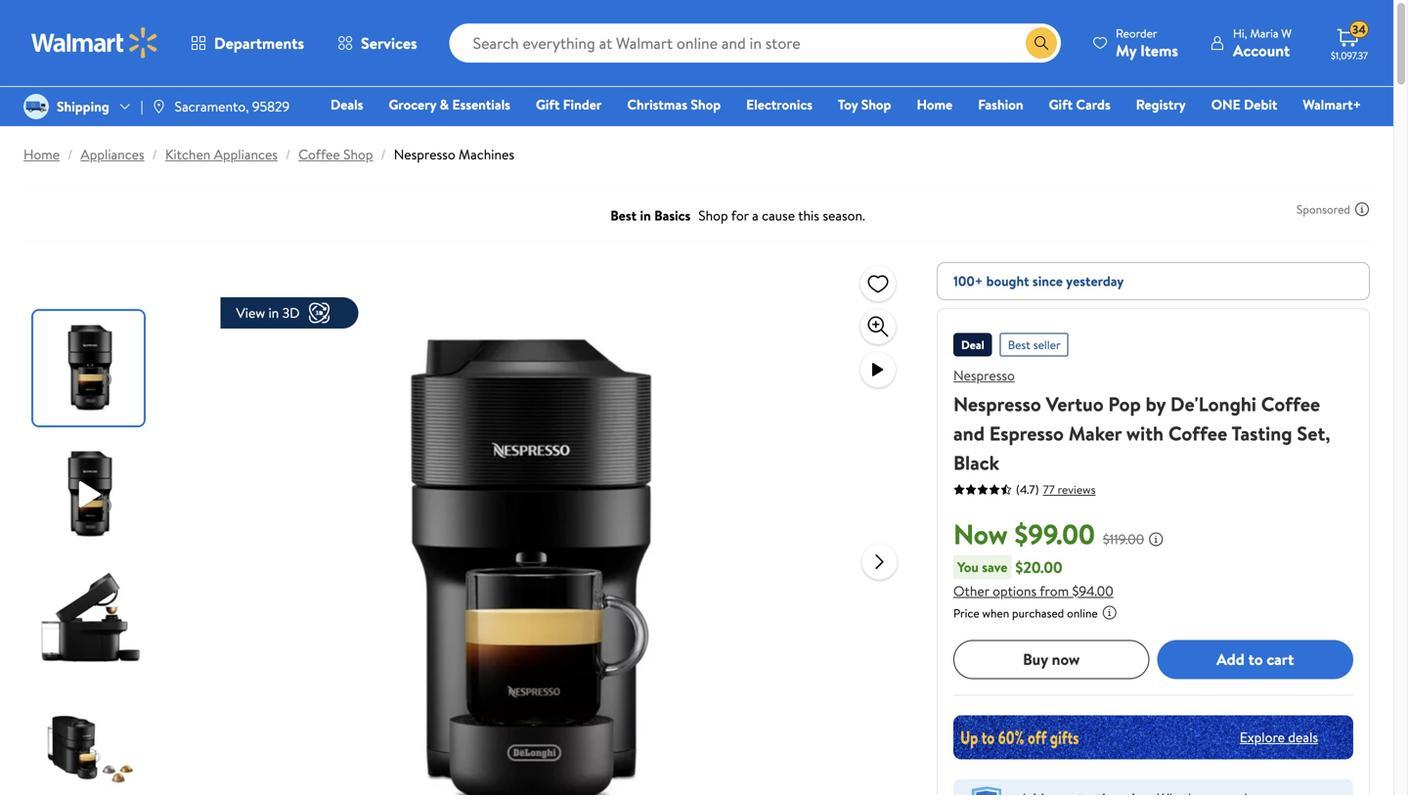 Task type: locate. For each thing, give the bounding box(es) containing it.
shop down deals
[[344, 145, 373, 164]]

1 horizontal spatial shop
[[691, 95, 721, 114]]

debit
[[1245, 95, 1278, 114]]

77
[[1044, 481, 1055, 498]]

gift left cards at the top of page
[[1049, 95, 1073, 114]]

registry
[[1137, 95, 1186, 114]]

appliances link
[[81, 145, 144, 164]]

1 horizontal spatial coffee
[[1169, 420, 1228, 447]]

1 vertical spatial coffee
[[1262, 390, 1321, 418]]

2 / from the left
[[152, 145, 157, 164]]

items
[[1141, 40, 1179, 61]]

price
[[954, 605, 980, 621]]

2 gift from the left
[[1049, 95, 1073, 114]]

you
[[958, 557, 979, 576]]

by
[[1146, 390, 1166, 418]]

finder
[[563, 95, 602, 114]]

0 horizontal spatial home
[[23, 145, 60, 164]]

coffee shop link
[[299, 145, 373, 164]]

/
[[68, 145, 73, 164], [152, 145, 157, 164], [286, 145, 291, 164], [381, 145, 386, 164]]

home inside 'home' link
[[917, 95, 953, 114]]

shop for christmas shop
[[691, 95, 721, 114]]

0 vertical spatial home link
[[908, 94, 962, 115]]

home / appliances / kitchen appliances / coffee shop / nespresso machines
[[23, 145, 515, 164]]

nespresso vertuo pop by de'longhi coffee and espresso maker with coffee tasting set, black - image 3 of 13 image
[[33, 564, 148, 678]]

coffee down deals
[[299, 145, 340, 164]]

home link
[[908, 94, 962, 115], [23, 145, 60, 164]]

price when purchased online
[[954, 605, 1098, 621]]

1 gift from the left
[[536, 95, 560, 114]]

wpp logo image
[[970, 787, 1005, 795]]

coffee up set,
[[1262, 390, 1321, 418]]

0 vertical spatial coffee
[[299, 145, 340, 164]]

up to sixty percent off deals. shop now. image
[[954, 715, 1354, 759]]

/ left coffee shop link
[[286, 145, 291, 164]]

nespresso vertuo pop by de'longhi coffee and espresso maker with coffee tasting set, black image
[[221, 262, 847, 795]]

/ left kitchen
[[152, 145, 157, 164]]

add to cart button
[[1158, 640, 1354, 679]]

since
[[1033, 271, 1063, 291]]

gift finder
[[536, 95, 602, 114]]

shop
[[691, 95, 721, 114], [862, 95, 892, 114], [344, 145, 373, 164]]

shop for toy shop
[[862, 95, 892, 114]]

view
[[236, 303, 265, 322]]

online
[[1067, 605, 1098, 621]]

0 horizontal spatial appliances
[[81, 145, 144, 164]]

nespresso down deal
[[954, 366, 1015, 385]]

purchased
[[1013, 605, 1065, 621]]

registry link
[[1128, 94, 1195, 115]]

1 horizontal spatial home
[[917, 95, 953, 114]]

electronics link
[[738, 94, 822, 115]]

 image
[[23, 94, 49, 119]]

coffee down de'longhi
[[1169, 420, 1228, 447]]

nespresso
[[394, 145, 456, 164], [954, 366, 1015, 385], [954, 390, 1042, 418]]

2 vertical spatial nespresso
[[954, 390, 1042, 418]]

34
[[1353, 21, 1367, 38]]

appliances down shipping
[[81, 145, 144, 164]]

Walmart Site-Wide search field
[[450, 23, 1062, 63]]

nespresso vertuo pop by de'longhi coffee and espresso maker with coffee tasting set, black - image 4 of 13 image
[[33, 690, 148, 795]]

home link down shipping
[[23, 145, 60, 164]]

$20.00
[[1016, 556, 1063, 578]]

view video image
[[867, 358, 890, 382]]

0 vertical spatial home
[[917, 95, 953, 114]]

explore deals
[[1240, 728, 1319, 747]]

nespresso vertuo pop by de'longhi coffee and espresso maker with coffee tasting set, black - image 2 of 13 image
[[33, 437, 148, 552]]

my
[[1116, 40, 1137, 61]]

gift
[[536, 95, 560, 114], [1049, 95, 1073, 114]]

gift left finder
[[536, 95, 560, 114]]

3 / from the left
[[286, 145, 291, 164]]

appliances down 'sacramento, 95829'
[[214, 145, 278, 164]]

shipping
[[57, 97, 109, 116]]

explore deals link
[[1233, 720, 1327, 755]]

reorder my items
[[1116, 25, 1179, 61]]

maria
[[1251, 25, 1279, 42]]

hi,
[[1234, 25, 1248, 42]]

gift cards
[[1049, 95, 1111, 114]]

account
[[1234, 40, 1291, 61]]

77 reviews link
[[1040, 481, 1096, 498]]

one debit link
[[1203, 94, 1287, 115]]

2 horizontal spatial coffee
[[1262, 390, 1321, 418]]

buy
[[1023, 649, 1049, 670]]

2 horizontal spatial shop
[[862, 95, 892, 114]]

0 horizontal spatial gift
[[536, 95, 560, 114]]

gift cards link
[[1041, 94, 1120, 115]]

0 horizontal spatial coffee
[[299, 145, 340, 164]]

 image
[[151, 99, 167, 114]]

ad disclaimer and feedback image
[[1355, 202, 1371, 217]]

to
[[1249, 649, 1264, 670]]

nespresso down the nespresso link
[[954, 390, 1042, 418]]

gift for gift cards
[[1049, 95, 1073, 114]]

espresso
[[990, 420, 1064, 447]]

/ left appliances link
[[68, 145, 73, 164]]

1 vertical spatial home
[[23, 145, 60, 164]]

view in 3d button
[[221, 297, 359, 329]]

essentials
[[452, 95, 511, 114]]

deals
[[1289, 728, 1319, 747]]

walmart image
[[31, 27, 158, 59]]

one debit
[[1212, 95, 1278, 114]]

1 horizontal spatial appliances
[[214, 145, 278, 164]]

departments
[[214, 32, 304, 54]]

nespresso nespresso vertuo pop by de'longhi coffee and espresso maker with coffee tasting set, black
[[954, 366, 1331, 476]]

appliances
[[81, 145, 144, 164], [214, 145, 278, 164]]

1 horizontal spatial home link
[[908, 94, 962, 115]]

2 appliances from the left
[[214, 145, 278, 164]]

toy shop
[[838, 95, 892, 114]]

1 vertical spatial home link
[[23, 145, 60, 164]]

reorder
[[1116, 25, 1158, 42]]

services
[[361, 32, 417, 54]]

deals link
[[322, 94, 372, 115]]

learn more about strikethrough prices image
[[1149, 531, 1164, 547]]

home link left fashion
[[908, 94, 962, 115]]

1 appliances from the left
[[81, 145, 144, 164]]

machines
[[459, 145, 515, 164]]

seller
[[1034, 337, 1061, 353]]

/ right coffee shop link
[[381, 145, 386, 164]]

cards
[[1077, 95, 1111, 114]]

nespresso down grocery
[[394, 145, 456, 164]]

home down shipping
[[23, 145, 60, 164]]

gift finder link
[[527, 94, 611, 115]]

1 horizontal spatial gift
[[1049, 95, 1073, 114]]

grocery
[[389, 95, 437, 114]]

shop right 'toy'
[[862, 95, 892, 114]]

buy now button
[[954, 640, 1150, 679]]

home left fashion
[[917, 95, 953, 114]]

sacramento, 95829
[[175, 97, 290, 116]]

|
[[141, 97, 143, 116]]

christmas shop
[[627, 95, 721, 114]]

home for home / appliances / kitchen appliances / coffee shop / nespresso machines
[[23, 145, 60, 164]]

shop right christmas
[[691, 95, 721, 114]]

gift for gift finder
[[536, 95, 560, 114]]

buy now
[[1023, 649, 1081, 670]]



Task type: describe. For each thing, give the bounding box(es) containing it.
&
[[440, 95, 449, 114]]

deal
[[962, 337, 985, 353]]

other options from $94.00 button
[[954, 581, 1114, 600]]

kitchen appliances link
[[165, 145, 278, 164]]

yesterday
[[1067, 271, 1124, 291]]

now $99.00
[[954, 515, 1096, 553]]

from
[[1040, 581, 1069, 600]]

0 horizontal spatial shop
[[344, 145, 373, 164]]

0 horizontal spatial home link
[[23, 145, 60, 164]]

pop
[[1109, 390, 1142, 418]]

options
[[993, 581, 1037, 600]]

$99.00
[[1015, 515, 1096, 553]]

you save $20.00 other options from $94.00
[[954, 556, 1114, 600]]

add
[[1217, 649, 1245, 670]]

$94.00
[[1073, 581, 1114, 600]]

when
[[983, 605, 1010, 621]]

legal information image
[[1102, 605, 1118, 621]]

christmas
[[627, 95, 688, 114]]

now
[[1052, 649, 1081, 670]]

with
[[1127, 420, 1164, 447]]

add to favorites list, nespresso vertuo pop by de'longhi coffee and espresso maker with coffee tasting set, black image
[[867, 271, 890, 296]]

explore
[[1240, 728, 1286, 747]]

nespresso machines link
[[394, 145, 515, 164]]

sponsored
[[1297, 201, 1351, 218]]

best seller
[[1008, 337, 1061, 353]]

w
[[1282, 25, 1292, 42]]

Search search field
[[450, 23, 1062, 63]]

one
[[1212, 95, 1241, 114]]

$1,097.37
[[1332, 49, 1369, 62]]

save
[[982, 557, 1008, 576]]

tasting
[[1232, 420, 1293, 447]]

sacramento,
[[175, 97, 249, 116]]

services button
[[321, 20, 434, 67]]

vertuo
[[1046, 390, 1104, 418]]

christmas shop link
[[619, 94, 730, 115]]

1 / from the left
[[68, 145, 73, 164]]

fashion
[[979, 95, 1024, 114]]

grocery & essentials
[[389, 95, 511, 114]]

kitchen
[[165, 145, 211, 164]]

4 / from the left
[[381, 145, 386, 164]]

in
[[269, 303, 279, 322]]

95829
[[252, 97, 290, 116]]

reviews
[[1058, 481, 1096, 498]]

view in 3d
[[236, 303, 300, 322]]

walmart+ link
[[1295, 94, 1371, 115]]

other
[[954, 581, 990, 600]]

bought
[[987, 271, 1030, 291]]

zoom image modal image
[[867, 315, 890, 339]]

walmart+
[[1304, 95, 1362, 114]]

1 vertical spatial nespresso
[[954, 366, 1015, 385]]

2 vertical spatial coffee
[[1169, 420, 1228, 447]]

100+ bought since yesterday
[[954, 271, 1124, 291]]

electronics
[[747, 95, 813, 114]]

(4.7)
[[1017, 481, 1040, 498]]

now
[[954, 515, 1008, 553]]

deals
[[331, 95, 363, 114]]

grocery & essentials link
[[380, 94, 519, 115]]

nespresso vertuo pop by de'longhi coffee and espresso maker with coffee tasting set, black - image 1 of 13 image
[[33, 311, 148, 426]]

nespresso link
[[954, 366, 1015, 385]]

100+
[[954, 271, 983, 291]]

fashion link
[[970, 94, 1033, 115]]

and
[[954, 420, 985, 447]]

set,
[[1298, 420, 1331, 447]]

next media item image
[[868, 550, 892, 574]]

de'longhi
[[1171, 390, 1257, 418]]

search icon image
[[1034, 35, 1050, 51]]

toy shop link
[[830, 94, 901, 115]]

3d
[[282, 303, 300, 322]]

cart
[[1267, 649, 1295, 670]]

0 vertical spatial nespresso
[[394, 145, 456, 164]]

hi, maria w account
[[1234, 25, 1292, 61]]

black
[[954, 449, 1000, 476]]

home for home
[[917, 95, 953, 114]]

departments button
[[174, 20, 321, 67]]

maker
[[1069, 420, 1122, 447]]



Task type: vqa. For each thing, say whether or not it's contained in the screenshot.
$ in the $ 114 00
no



